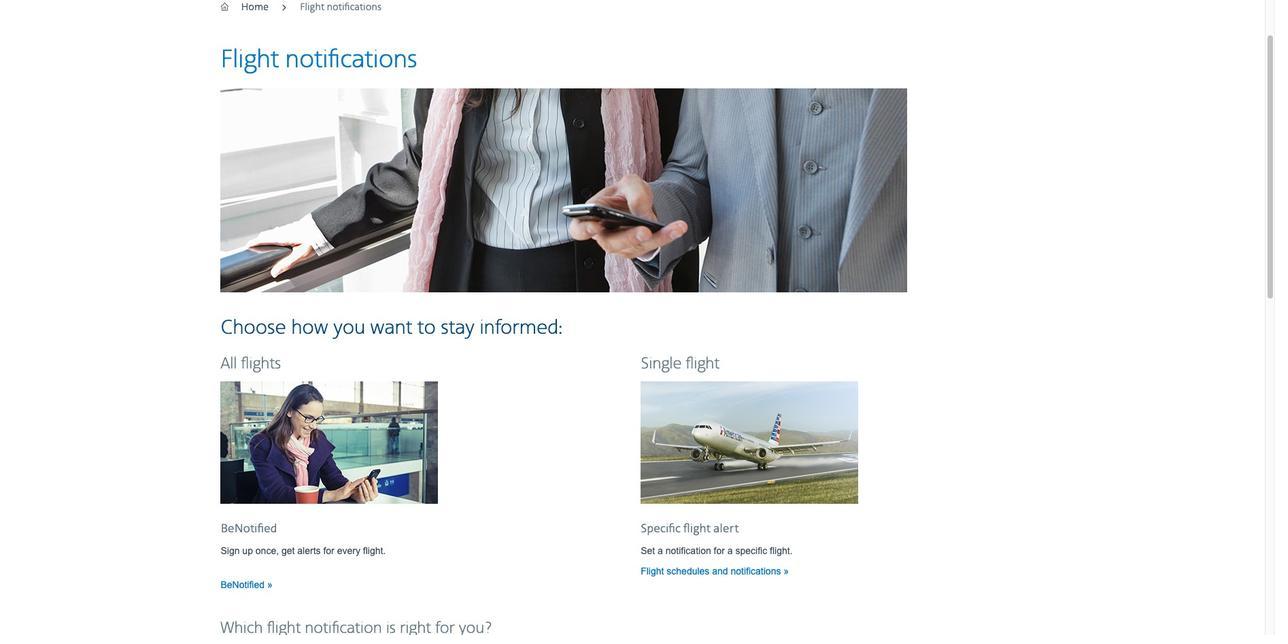 Task type: describe. For each thing, give the bounding box(es) containing it.
once,
[[256, 545, 279, 556]]

all
[[221, 354, 237, 374]]

specific
[[736, 545, 768, 556]]

flight notifications main content
[[204, 44, 1045, 635]]

0 vertical spatial flight notifications
[[300, 1, 382, 13]]

to
[[418, 315, 436, 341]]

flight schedules and notifications link
[[641, 566, 789, 577]]

sign
[[221, 545, 240, 556]]

2 vertical spatial flight
[[641, 566, 664, 577]]

2 vertical spatial notifications
[[731, 566, 781, 577]]

2 for from the left
[[714, 545, 725, 556]]

alerts
[[298, 545, 321, 556]]

informed:
[[480, 315, 563, 341]]

stay
[[441, 315, 475, 341]]

1 a from the left
[[658, 545, 663, 556]]

home
[[241, 1, 269, 13]]

notification
[[666, 545, 711, 556]]

specific flight alert
[[641, 522, 739, 537]]

flight for single
[[686, 354, 720, 374]]

flights
[[241, 354, 281, 374]]

sign up once, get alerts for every flight.
[[221, 545, 386, 556]]

1 vertical spatial notifications
[[285, 44, 417, 75]]

how
[[291, 315, 328, 341]]

single flight alerts image
[[641, 381, 859, 504]]

1 benotified from the top
[[221, 522, 277, 537]]

and
[[712, 566, 728, 577]]

you
[[333, 315, 365, 341]]



Task type: locate. For each thing, give the bounding box(es) containing it.
1 vertical spatial benotified
[[221, 579, 267, 590]]

1 vertical spatial flight notifications
[[220, 44, 417, 75]]

0 vertical spatial benotified
[[221, 522, 277, 537]]

home link
[[241, 1, 269, 13]]

flight. right specific on the bottom of the page
[[770, 545, 793, 556]]

notifications
[[327, 1, 382, 13], [285, 44, 417, 75], [731, 566, 781, 577]]

a right set
[[658, 545, 663, 556]]

choose
[[220, 315, 286, 341]]

1 horizontal spatial flight
[[300, 1, 325, 13]]

flight notifications inside flight notifications main content
[[220, 44, 417, 75]]

1 vertical spatial flight
[[220, 44, 279, 75]]

benotified link
[[221, 579, 273, 590]]

a
[[658, 545, 663, 556], [728, 545, 733, 556]]

flight. right every
[[363, 545, 386, 556]]

0 vertical spatial notifications
[[327, 1, 382, 13]]

every
[[337, 545, 360, 556]]

1 vertical spatial flight
[[684, 522, 711, 537]]

flight notifications
[[300, 1, 382, 13], [220, 44, 417, 75]]

flight for specific
[[684, 522, 711, 537]]

get
[[282, 545, 295, 556]]

set a notification for a specific flight.
[[641, 545, 793, 556]]

2 flight. from the left
[[770, 545, 793, 556]]

alert
[[714, 522, 739, 537]]

specific
[[641, 522, 681, 537]]

0 horizontal spatial flight.
[[363, 545, 386, 556]]

2 a from the left
[[728, 545, 733, 556]]

2 benotified from the top
[[221, 579, 267, 590]]

for up and
[[714, 545, 725, 556]]

flight up "notification"
[[684, 522, 711, 537]]

flight down the home link
[[220, 44, 279, 75]]

a left specific on the bottom of the page
[[728, 545, 733, 556]]

2 horizontal spatial flight
[[641, 566, 664, 577]]

1 horizontal spatial flight.
[[770, 545, 793, 556]]

all flights
[[221, 354, 281, 374]]

1 horizontal spatial a
[[728, 545, 733, 556]]

flight down set
[[641, 566, 664, 577]]

single flight
[[641, 354, 720, 374]]

flight schedules and notifications
[[641, 566, 784, 577]]

benotified down up
[[221, 579, 267, 590]]

flight
[[686, 354, 720, 374], [684, 522, 711, 537]]

1 flight. from the left
[[363, 545, 386, 556]]

flight right the home link
[[300, 1, 325, 13]]

benotified
[[221, 522, 277, 537], [221, 579, 267, 590]]

benotified up up
[[221, 522, 277, 537]]

0 vertical spatial flight
[[686, 354, 720, 374]]

0 horizontal spatial for
[[323, 545, 335, 556]]

choose how you want to stay informed:
[[220, 315, 563, 341]]

up
[[242, 545, 253, 556]]

1 for from the left
[[323, 545, 335, 556]]

for
[[323, 545, 335, 556], [714, 545, 725, 556]]

single
[[641, 354, 682, 374]]

1 horizontal spatial for
[[714, 545, 725, 556]]

flight right single
[[686, 354, 720, 374]]

schedules
[[667, 566, 710, 577]]

want
[[370, 315, 412, 341]]

flight
[[300, 1, 325, 13], [220, 44, 279, 75], [641, 566, 664, 577]]

0 horizontal spatial a
[[658, 545, 663, 556]]

flight.
[[363, 545, 386, 556], [770, 545, 793, 556]]

flight notifications image
[[220, 88, 908, 292]]

benotified image
[[221, 381, 438, 504]]

for left every
[[323, 545, 335, 556]]

set
[[641, 545, 655, 556]]

0 vertical spatial flight
[[300, 1, 325, 13]]

0 horizontal spatial flight
[[220, 44, 279, 75]]



Task type: vqa. For each thing, say whether or not it's contained in the screenshot.
the left each
no



